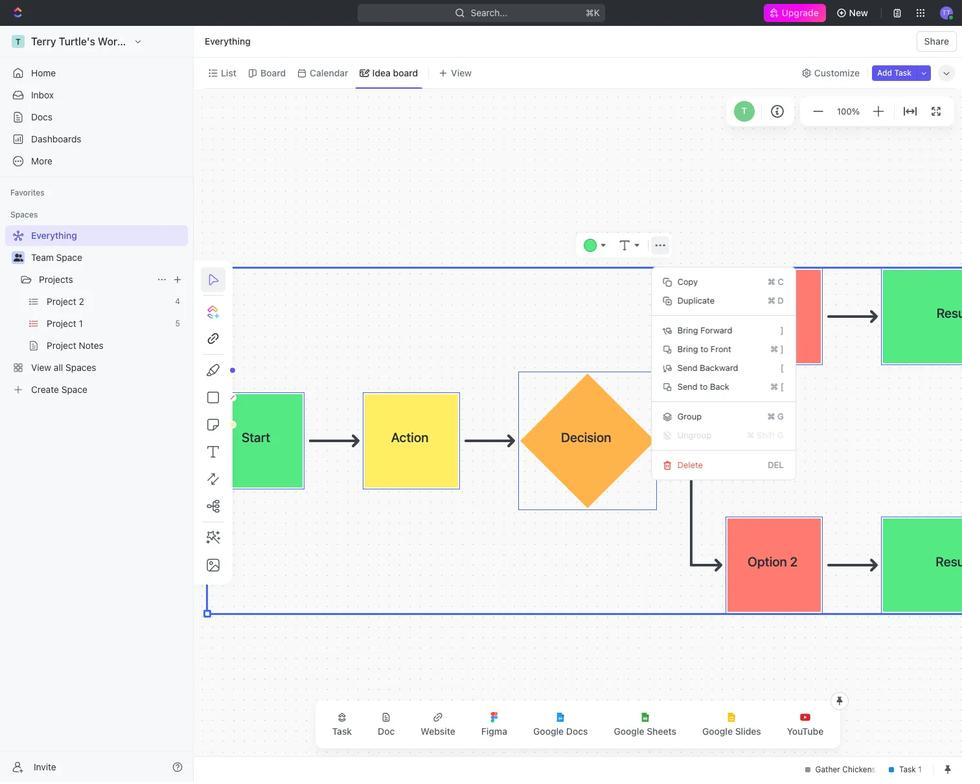 Task type: describe. For each thing, give the bounding box(es) containing it.
⌘ ]
[[771, 344, 784, 354]]

sidebar navigation
[[0, 26, 196, 783]]

add
[[877, 68, 892, 77]]

project 2
[[47, 296, 84, 307]]

all
[[54, 362, 63, 373]]

add task
[[877, 68, 912, 77]]

forward
[[700, 325, 732, 336]]

more button
[[5, 151, 188, 172]]

team
[[31, 252, 54, 263]]

view all spaces link
[[5, 358, 185, 378]]

⌘ d
[[768, 295, 784, 306]]

project for project 2
[[47, 296, 76, 307]]

4
[[175, 297, 180, 306]]

favorites
[[10, 188, 45, 198]]

⌘ c
[[768, 277, 784, 287]]

group
[[678, 411, 702, 422]]

1
[[79, 318, 83, 329]]

send for send to back
[[678, 382, 698, 392]]

idea board link
[[370, 64, 418, 82]]

google docs button
[[523, 705, 598, 745]]

customize
[[814, 67, 860, 78]]

c
[[778, 277, 784, 287]]

1 [ from the top
[[781, 363, 784, 373]]

⌘ for ⌘ [
[[771, 382, 778, 392]]

doc button
[[367, 705, 405, 745]]

view all spaces
[[31, 362, 96, 373]]

2 ] from the top
[[781, 344, 784, 354]]

google slides
[[702, 726, 761, 737]]

front
[[711, 344, 731, 354]]

tt button
[[936, 3, 957, 23]]

bring forward
[[678, 325, 732, 336]]

invite
[[34, 762, 56, 773]]

⌘ for ⌘ d
[[768, 295, 775, 306]]

website
[[421, 726, 455, 737]]

view button
[[434, 58, 476, 88]]

home
[[31, 67, 56, 78]]

user group image
[[13, 254, 23, 262]]

new
[[849, 7, 868, 18]]

view button
[[434, 64, 476, 82]]

inbox
[[31, 89, 54, 100]]

task inside button
[[332, 726, 352, 737]]

5
[[175, 319, 180, 328]]

delete
[[678, 460, 703, 470]]

favorites button
[[5, 185, 50, 201]]

copy
[[678, 277, 698, 287]]

project notes link
[[47, 336, 185, 356]]

0 vertical spatial everything link
[[201, 34, 254, 49]]

youtube
[[787, 726, 824, 737]]

share button
[[917, 31, 957, 52]]

g
[[778, 411, 784, 422]]

send to back
[[678, 382, 729, 392]]

project 1
[[47, 318, 83, 329]]

project notes
[[47, 340, 104, 351]]

new button
[[831, 3, 876, 23]]

idea
[[372, 67, 391, 78]]

inbox link
[[5, 85, 188, 106]]

terry
[[31, 36, 56, 47]]

⌘ for ⌘ ]
[[771, 344, 778, 354]]

to for bring
[[700, 344, 708, 354]]

100% button
[[835, 104, 862, 119]]

projects
[[39, 274, 73, 285]]

del
[[768, 460, 784, 470]]

dashboards
[[31, 133, 81, 144]]

docs link
[[5, 107, 188, 128]]

google slides button
[[692, 705, 772, 745]]

idea board
[[372, 67, 418, 78]]

project 1 link
[[47, 314, 170, 334]]

t inside sidebar "navigation"
[[16, 37, 21, 46]]

create space link
[[5, 380, 185, 400]]

upgrade
[[782, 7, 819, 18]]

project for project notes
[[47, 340, 76, 351]]

terry turtle's workspace
[[31, 36, 152, 47]]

share
[[924, 36, 949, 47]]

board link
[[258, 64, 286, 82]]

everything for left the everything link
[[31, 230, 77, 241]]

everything for top the everything link
[[205, 36, 251, 47]]

customize button
[[797, 64, 864, 82]]

task button
[[322, 705, 362, 745]]

create
[[31, 384, 59, 395]]

projects link
[[39, 270, 152, 290]]



Task type: vqa. For each thing, say whether or not it's contained in the screenshot.
dialog
no



Task type: locate. For each thing, give the bounding box(es) containing it.
task right add
[[894, 68, 912, 77]]

board
[[260, 67, 286, 78]]

2 google from the left
[[614, 726, 644, 737]]

board
[[393, 67, 418, 78]]

notes
[[79, 340, 104, 351]]

2 horizontal spatial google
[[702, 726, 733, 737]]

1 horizontal spatial google
[[614, 726, 644, 737]]

0 vertical spatial to
[[700, 344, 708, 354]]

1 vertical spatial everything link
[[5, 225, 185, 246]]

space for team space
[[56, 252, 82, 263]]

2 send from the top
[[678, 382, 698, 392]]

1 vertical spatial docs
[[566, 726, 588, 737]]

0 vertical spatial send
[[678, 363, 698, 373]]

3 google from the left
[[702, 726, 733, 737]]

backward
[[700, 363, 738, 373]]

0 vertical spatial everything
[[205, 36, 251, 47]]

turtle's
[[59, 36, 95, 47]]

task left doc
[[332, 726, 352, 737]]

0 horizontal spatial t
[[16, 37, 21, 46]]

0 horizontal spatial task
[[332, 726, 352, 737]]

0 vertical spatial spaces
[[10, 210, 38, 220]]

1 vertical spatial ]
[[781, 344, 784, 354]]

website button
[[410, 705, 466, 745]]

⌘ for ⌘ g
[[768, 411, 775, 422]]

google inside button
[[614, 726, 644, 737]]

team space link
[[31, 247, 185, 268]]

task
[[894, 68, 912, 77], [332, 726, 352, 737]]

⌘ left the g
[[768, 411, 775, 422]]

⌘k
[[585, 7, 600, 18]]

tree inside sidebar "navigation"
[[5, 225, 188, 400]]

1 project from the top
[[47, 296, 76, 307]]

1 horizontal spatial view
[[451, 67, 472, 78]]

0 vertical spatial task
[[894, 68, 912, 77]]

search...
[[470, 7, 507, 18]]

0 horizontal spatial view
[[31, 362, 51, 373]]

0 vertical spatial bring
[[678, 325, 698, 336]]

1 vertical spatial task
[[332, 726, 352, 737]]

[
[[781, 363, 784, 373], [781, 382, 784, 392]]

google for google sheets
[[614, 726, 644, 737]]

everything up the list
[[205, 36, 251, 47]]

view for view
[[451, 67, 472, 78]]

0 horizontal spatial spaces
[[10, 210, 38, 220]]

google inside "button"
[[702, 726, 733, 737]]

⌘ up ⌘ [
[[771, 344, 778, 354]]

0 horizontal spatial everything
[[31, 230, 77, 241]]

docs inside button
[[566, 726, 588, 737]]

1 bring from the top
[[678, 325, 698, 336]]

everything link
[[201, 34, 254, 49], [5, 225, 185, 246]]

to
[[700, 344, 708, 354], [700, 382, 708, 392]]

[ down ⌘ ]
[[781, 363, 784, 373]]

google
[[533, 726, 564, 737], [614, 726, 644, 737], [702, 726, 733, 737]]

2 bring from the top
[[678, 344, 698, 354]]

space down "view all spaces"
[[61, 384, 87, 395]]

0 vertical spatial [
[[781, 363, 784, 373]]

tree
[[5, 225, 188, 400]]

1 vertical spatial bring
[[678, 344, 698, 354]]

project
[[47, 296, 76, 307], [47, 318, 76, 329], [47, 340, 76, 351]]

calendar link
[[307, 64, 348, 82]]

send up "send to back"
[[678, 363, 698, 373]]

view inside button
[[451, 67, 472, 78]]

task inside button
[[894, 68, 912, 77]]

space up 'projects'
[[56, 252, 82, 263]]

bring to front
[[678, 344, 731, 354]]

1 horizontal spatial t
[[742, 106, 747, 116]]

everything link up team space link
[[5, 225, 185, 246]]

project 2 link
[[47, 292, 170, 312]]

0 vertical spatial t
[[16, 37, 21, 46]]

google docs
[[533, 726, 588, 737]]

⌘ for ⌘ c
[[768, 277, 775, 287]]

team space
[[31, 252, 82, 263]]

⌘ left "c"
[[768, 277, 775, 287]]

0 vertical spatial view
[[451, 67, 472, 78]]

google for google slides
[[702, 726, 733, 737]]

google left sheets
[[614, 726, 644, 737]]

to for send
[[700, 382, 708, 392]]

] up ⌘ [
[[781, 344, 784, 354]]

project left the 2
[[47, 296, 76, 307]]

1 vertical spatial view
[[31, 362, 51, 373]]

view inside tree
[[31, 362, 51, 373]]

0 vertical spatial docs
[[31, 111, 52, 122]]

send for send backward
[[678, 363, 698, 373]]

1 send from the top
[[678, 363, 698, 373]]

slides
[[735, 726, 761, 737]]

1 vertical spatial project
[[47, 318, 76, 329]]

100%
[[837, 106, 860, 116]]

view
[[451, 67, 472, 78], [31, 362, 51, 373]]

0 vertical spatial project
[[47, 296, 76, 307]]

1 vertical spatial send
[[678, 382, 698, 392]]

0 vertical spatial ]
[[781, 325, 784, 336]]

everything up team space
[[31, 230, 77, 241]]

spaces down favorites button
[[10, 210, 38, 220]]

1 google from the left
[[533, 726, 564, 737]]

google right figma
[[533, 726, 564, 737]]

to left back
[[700, 382, 708, 392]]

0 horizontal spatial everything link
[[5, 225, 185, 246]]

tt
[[942, 9, 951, 16]]

2 project from the top
[[47, 318, 76, 329]]

0 horizontal spatial docs
[[31, 111, 52, 122]]

figma button
[[471, 705, 518, 745]]

t
[[16, 37, 21, 46], [742, 106, 747, 116]]

list
[[221, 67, 236, 78]]

send down send backward on the right of the page
[[678, 382, 698, 392]]

d
[[778, 295, 784, 306]]

[ up the g
[[781, 382, 784, 392]]

0 horizontal spatial google
[[533, 726, 564, 737]]

google sheets
[[614, 726, 676, 737]]

everything inside tree
[[31, 230, 77, 241]]

] up ⌘ ]
[[781, 325, 784, 336]]

⌘ g
[[768, 411, 784, 422]]

youtube button
[[777, 705, 834, 745]]

bring for bring to front
[[678, 344, 698, 354]]

⌘
[[768, 277, 775, 287], [768, 295, 775, 306], [771, 344, 778, 354], [771, 382, 778, 392], [768, 411, 775, 422]]

terry turtle's workspace, , element
[[12, 35, 25, 48]]

view for view all spaces
[[31, 362, 51, 373]]

more
[[31, 155, 52, 167]]

project left 1
[[47, 318, 76, 329]]

view left the all
[[31, 362, 51, 373]]

spaces
[[10, 210, 38, 220], [65, 362, 96, 373]]

docs inside sidebar "navigation"
[[31, 111, 52, 122]]

1 ] from the top
[[781, 325, 784, 336]]

project up "view all spaces"
[[47, 340, 76, 351]]

duplicate
[[678, 295, 715, 306]]

figma
[[481, 726, 507, 737]]

to left front
[[700, 344, 708, 354]]

1 vertical spatial everything
[[31, 230, 77, 241]]

1 horizontal spatial everything link
[[201, 34, 254, 49]]

everything link up the list
[[201, 34, 254, 49]]

1 vertical spatial to
[[700, 382, 708, 392]]

2
[[79, 296, 84, 307]]

1 vertical spatial spaces
[[65, 362, 96, 373]]

1 horizontal spatial everything
[[205, 36, 251, 47]]

1 vertical spatial space
[[61, 384, 87, 395]]

tree containing everything
[[5, 225, 188, 400]]

0 vertical spatial space
[[56, 252, 82, 263]]

everything
[[205, 36, 251, 47], [31, 230, 77, 241]]

1 vertical spatial [
[[781, 382, 784, 392]]

add task button
[[872, 65, 917, 81]]

bring for bring forward
[[678, 325, 698, 336]]

2 vertical spatial project
[[47, 340, 76, 351]]

space for create space
[[61, 384, 87, 395]]

1 horizontal spatial spaces
[[65, 362, 96, 373]]

project for project 1
[[47, 318, 76, 329]]

1 vertical spatial t
[[742, 106, 747, 116]]

⌘ up ⌘ g on the bottom right of page
[[771, 382, 778, 392]]

⌘ [
[[771, 382, 784, 392]]

sheets
[[647, 726, 676, 737]]

1 horizontal spatial docs
[[566, 726, 588, 737]]

space
[[56, 252, 82, 263], [61, 384, 87, 395]]

3 project from the top
[[47, 340, 76, 351]]

send backward
[[678, 363, 738, 373]]

dashboards link
[[5, 129, 188, 150]]

calendar
[[310, 67, 348, 78]]

create space
[[31, 384, 87, 395]]

home link
[[5, 63, 188, 84]]

send
[[678, 363, 698, 373], [678, 382, 698, 392]]

google for google docs
[[533, 726, 564, 737]]

upgrade link
[[764, 4, 826, 22]]

google sheets button
[[603, 705, 687, 745]]

workspace
[[98, 36, 152, 47]]

google left slides
[[702, 726, 733, 737]]

1 horizontal spatial task
[[894, 68, 912, 77]]

spaces right the all
[[65, 362, 96, 373]]

view right board at the top
[[451, 67, 472, 78]]

2 [ from the top
[[781, 382, 784, 392]]

google inside button
[[533, 726, 564, 737]]

⌘ left d
[[768, 295, 775, 306]]

bring up bring to front
[[678, 325, 698, 336]]

bring down bring forward
[[678, 344, 698, 354]]



